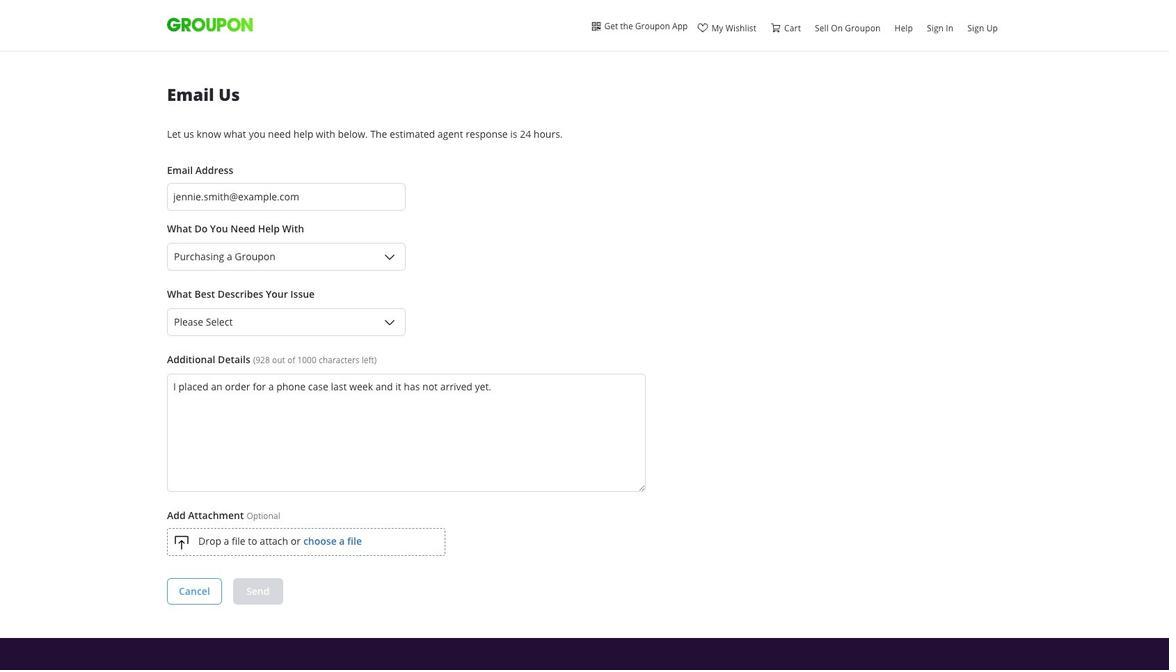 Task type: locate. For each thing, give the bounding box(es) containing it.
None email field
[[167, 183, 406, 211]]

None text field
[[167, 374, 646, 492]]



Task type: vqa. For each thing, say whether or not it's contained in the screenshot.
text box
yes



Task type: describe. For each thing, give the bounding box(es) containing it.
groupon image
[[167, 17, 253, 33]]



